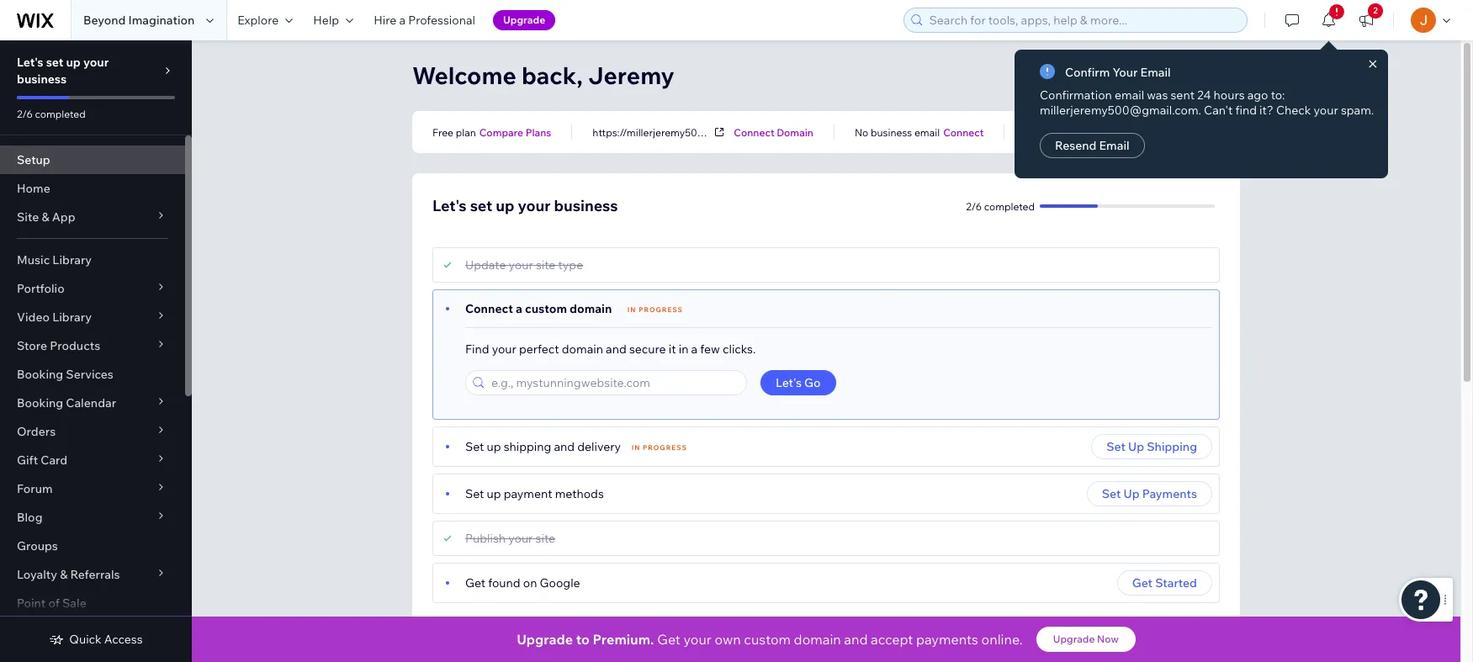 Task type: describe. For each thing, give the bounding box(es) containing it.
business info button
[[1025, 125, 1108, 140]]

domain for custom
[[570, 301, 612, 316]]

products
[[50, 338, 100, 353]]

plan
[[456, 126, 476, 138]]

home
[[17, 181, 50, 196]]

forum
[[17, 481, 53, 496]]

to
[[576, 631, 590, 648]]

& for site
[[42, 210, 49, 225]]

beyond
[[83, 13, 126, 28]]

setup link
[[0, 146, 185, 174]]

show
[[845, 645, 876, 660]]

point of sale
[[17, 596, 86, 611]]

site & app
[[17, 210, 75, 225]]

edit
[[1178, 66, 1200, 81]]

methods
[[555, 486, 604, 502]]

it?
[[1260, 103, 1274, 118]]

site for update your site type
[[536, 257, 556, 273]]

compare
[[479, 126, 523, 138]]

up inside sidebar "element"
[[66, 55, 81, 70]]

2/6 completed inside sidebar "element"
[[17, 108, 86, 120]]

blog button
[[0, 503, 185, 532]]

1 vertical spatial custom
[[744, 631, 791, 648]]

1 horizontal spatial your
[[1113, 65, 1138, 80]]

upgrade button
[[493, 10, 556, 30]]

welcome back, jeremy
[[412, 61, 675, 90]]

0 horizontal spatial and
[[554, 439, 575, 454]]

2 vertical spatial and
[[844, 631, 868, 648]]

let's inside let's go button
[[776, 375, 802, 390]]

type
[[558, 257, 583, 273]]

1 vertical spatial let's set up your business
[[433, 196, 618, 215]]

get for get found on google
[[465, 576, 486, 591]]

business info
[[1045, 126, 1108, 138]]

portfolio button
[[0, 274, 185, 303]]

it
[[669, 342, 676, 357]]

library for music library
[[52, 252, 92, 268]]

progress for connect a custom domain
[[639, 305, 683, 314]]

in
[[679, 342, 689, 357]]

home link
[[0, 174, 185, 203]]

back,
[[522, 61, 583, 90]]

a for professional
[[399, 13, 406, 28]]

music library
[[17, 252, 92, 268]]

groups link
[[0, 532, 185, 560]]

to:
[[1271, 88, 1285, 103]]

2/6 inside sidebar "element"
[[17, 108, 33, 120]]

business inside sidebar "element"
[[17, 72, 67, 87]]

check
[[1276, 103, 1311, 118]]

shipping
[[1147, 439, 1197, 454]]

quick
[[69, 632, 102, 647]]

up for payments
[[1124, 486, 1140, 502]]

0 vertical spatial email
[[1141, 65, 1171, 80]]

connect domain
[[734, 126, 814, 138]]

set for set up shipping and delivery
[[465, 439, 484, 454]]

wix stands with ukraine show your support
[[703, 645, 952, 660]]

completed inside sidebar "element"
[[35, 108, 86, 120]]

upgrade for upgrade now
[[1053, 633, 1095, 645]]

let's go
[[776, 375, 821, 390]]

explore
[[238, 13, 279, 28]]

confirmation
[[1040, 88, 1112, 103]]

site inside site & app dropdown button
[[17, 210, 39, 225]]

access
[[104, 632, 143, 647]]

in for set up shipping and delivery
[[632, 443, 641, 452]]

get started
[[1132, 576, 1197, 591]]

your up the update your site type
[[518, 196, 551, 215]]

plans
[[526, 126, 551, 138]]

domain
[[777, 126, 814, 138]]

stands
[[727, 645, 765, 660]]

wix
[[703, 645, 724, 660]]

email inside confirmation email was sent 24 hours ago to: millerjeremy500@gmail.com. can't find it? check your spam.
[[1115, 88, 1145, 103]]

upgrade for upgrade
[[503, 13, 545, 26]]

& for loyalty
[[60, 567, 68, 582]]

a for custom
[[516, 301, 522, 316]]

point
[[17, 596, 46, 611]]

set up shipping
[[1107, 439, 1197, 454]]

set for set up shipping
[[1107, 439, 1126, 454]]

services
[[66, 367, 113, 382]]

your left the own
[[684, 631, 712, 648]]

resend
[[1055, 138, 1097, 153]]

video library button
[[0, 303, 185, 332]]

own
[[715, 631, 741, 648]]

site for publish your site
[[536, 531, 555, 546]]

let's go button
[[761, 370, 836, 395]]

booking for booking calendar
[[17, 395, 63, 411]]

clicks.
[[723, 342, 756, 357]]

your right update on the top of the page
[[509, 257, 533, 273]]

find
[[465, 342, 489, 357]]

upgrade now button
[[1036, 627, 1136, 652]]

up for shipping
[[1128, 439, 1144, 454]]

connect for connect domain
[[734, 126, 775, 138]]

update
[[465, 257, 506, 273]]

domain for perfect
[[562, 342, 603, 357]]

booking for booking services
[[17, 367, 63, 382]]

no business email connect
[[855, 126, 984, 138]]

set up payments
[[1102, 486, 1197, 502]]

1 horizontal spatial get
[[657, 631, 681, 648]]

store products
[[17, 338, 100, 353]]

publish your site
[[465, 531, 555, 546]]

let's inside sidebar "element"
[[17, 55, 43, 70]]

site & app button
[[0, 203, 185, 231]]

hire a professional link
[[364, 0, 485, 40]]

booking services link
[[0, 360, 185, 389]]

shipping
[[504, 439, 551, 454]]

publish
[[465, 531, 506, 546]]

payment
[[504, 486, 552, 502]]

your inside confirmation email was sent 24 hours ago to: millerjeremy500@gmail.com. can't find it? check your spam.
[[1314, 103, 1339, 118]]

hours
[[1214, 88, 1245, 103]]

can't
[[1204, 103, 1233, 118]]

connect for connect a custom domain
[[465, 301, 513, 316]]

free
[[433, 126, 454, 138]]

no
[[855, 126, 869, 138]]

connect link
[[943, 125, 984, 140]]

get for get started
[[1132, 576, 1153, 591]]



Task type: vqa. For each thing, say whether or not it's contained in the screenshot.
Jun
no



Task type: locate. For each thing, give the bounding box(es) containing it.
on
[[523, 576, 537, 591]]

confirm
[[1065, 65, 1110, 80]]

0 horizontal spatial email
[[1099, 138, 1130, 153]]

2 vertical spatial domain
[[794, 631, 841, 648]]

0 vertical spatial 2/6
[[17, 108, 33, 120]]

booking inside dropdown button
[[17, 395, 63, 411]]

your left spam. in the top right of the page
[[1314, 103, 1339, 118]]

upgrade for upgrade to premium. get your own custom domain and accept payments online.
[[517, 631, 573, 648]]

in progress up the secure
[[628, 305, 683, 314]]

help
[[313, 13, 339, 28]]

upgrade up welcome back, jeremy at the top left of the page
[[503, 13, 545, 26]]

1 vertical spatial booking
[[17, 395, 63, 411]]

0 vertical spatial and
[[606, 342, 627, 357]]

loyalty
[[17, 567, 57, 582]]

groups
[[17, 539, 58, 554]]

library up the products on the left of the page
[[52, 310, 92, 325]]

1 vertical spatial set
[[470, 196, 492, 215]]

site inside edit site link
[[1203, 66, 1225, 81]]

music library link
[[0, 246, 185, 274]]

site down set up payment methods
[[536, 531, 555, 546]]

and left the secure
[[606, 342, 627, 357]]

in right delivery
[[632, 443, 641, 452]]

in progress right delivery
[[632, 443, 687, 452]]

0 horizontal spatial business
[[17, 72, 67, 87]]

1 vertical spatial up
[[1124, 486, 1140, 502]]

0 vertical spatial a
[[399, 13, 406, 28]]

2 button
[[1348, 0, 1385, 40]]

professional
[[408, 13, 475, 28]]

0 horizontal spatial let's set up your business
[[17, 55, 109, 87]]

update your site type
[[465, 257, 583, 273]]

domain
[[570, 301, 612, 316], [562, 342, 603, 357], [794, 631, 841, 648]]

your right find at left bottom
[[492, 342, 517, 357]]

& right loyalty
[[60, 567, 68, 582]]

2 library from the top
[[52, 310, 92, 325]]

2 site from the top
[[536, 531, 555, 546]]

upgrade inside upgrade button
[[503, 13, 545, 26]]

with
[[768, 645, 792, 660]]

started
[[1155, 576, 1197, 591]]

0 horizontal spatial your
[[879, 645, 904, 660]]

2
[[1373, 5, 1378, 16]]

0 vertical spatial let's
[[17, 55, 43, 70]]

connect a custom domain
[[465, 301, 612, 316]]

1 vertical spatial a
[[516, 301, 522, 316]]

2/6 completed down connect link
[[966, 200, 1035, 212]]

show your support button
[[845, 645, 952, 660]]

1 horizontal spatial a
[[516, 301, 522, 316]]

library up portfolio popup button at top
[[52, 252, 92, 268]]

0 vertical spatial domain
[[570, 301, 612, 316]]

in progress for set up shipping and delivery
[[632, 443, 687, 452]]

in progress
[[628, 305, 683, 314], [632, 443, 687, 452]]

1 horizontal spatial custom
[[744, 631, 791, 648]]

2 vertical spatial a
[[691, 342, 698, 357]]

up inside set up shipping button
[[1128, 439, 1144, 454]]

1 vertical spatial progress
[[643, 443, 687, 452]]

0 vertical spatial completed
[[35, 108, 86, 120]]

calendar
[[66, 395, 116, 411]]

1 library from the top
[[52, 252, 92, 268]]

1 vertical spatial email
[[1099, 138, 1130, 153]]

0 vertical spatial in
[[628, 305, 637, 314]]

2 horizontal spatial and
[[844, 631, 868, 648]]

0 vertical spatial custom
[[525, 301, 567, 316]]

let's set up your business down beyond
[[17, 55, 109, 87]]

your right confirm
[[1113, 65, 1138, 80]]

1 vertical spatial 2/6 completed
[[966, 200, 1035, 212]]

booking down store
[[17, 367, 63, 382]]

1 horizontal spatial set
[[470, 196, 492, 215]]

store
[[17, 338, 47, 353]]

up left payments
[[1124, 486, 1140, 502]]

1 vertical spatial and
[[554, 439, 575, 454]]

secure
[[629, 342, 666, 357]]

1 horizontal spatial completed
[[984, 200, 1035, 212]]

set inside sidebar "element"
[[46, 55, 63, 70]]

0 horizontal spatial 2/6
[[17, 108, 33, 120]]

1 vertical spatial email
[[915, 126, 940, 138]]

0 horizontal spatial set
[[46, 55, 63, 70]]

progress up it
[[639, 305, 683, 314]]

email down confirm your email
[[1115, 88, 1145, 103]]

library inside music library link
[[52, 252, 92, 268]]

booking services
[[17, 367, 113, 382]]

0 horizontal spatial get
[[465, 576, 486, 591]]

1 vertical spatial site
[[17, 210, 39, 225]]

set up payments button
[[1087, 481, 1213, 507]]

progress right delivery
[[643, 443, 687, 452]]

0 horizontal spatial site
[[17, 210, 39, 225]]

2/6 down connect link
[[966, 200, 982, 212]]

set for set up payments
[[1102, 486, 1121, 502]]

set up payment methods
[[465, 486, 604, 502]]

get
[[465, 576, 486, 591], [1132, 576, 1153, 591], [657, 631, 681, 648]]

few
[[700, 342, 720, 357]]

resend email
[[1055, 138, 1130, 153]]

1 vertical spatial completed
[[984, 200, 1035, 212]]

in for connect a custom domain
[[628, 305, 637, 314]]

1 vertical spatial domain
[[562, 342, 603, 357]]

get found on google
[[465, 576, 580, 591]]

set up publish
[[465, 486, 484, 502]]

get started button
[[1117, 571, 1213, 596]]

0 vertical spatial progress
[[639, 305, 683, 314]]

1 horizontal spatial site
[[1203, 66, 1225, 81]]

0 horizontal spatial a
[[399, 13, 406, 28]]

1 vertical spatial your
[[879, 645, 904, 660]]

1 vertical spatial 2/6
[[966, 200, 982, 212]]

upgrade to premium. get your own custom domain and accept payments online.
[[517, 631, 1023, 648]]

1 horizontal spatial 2/6
[[966, 200, 982, 212]]

sidebar element
[[0, 40, 192, 662]]

1 horizontal spatial let's
[[433, 196, 467, 215]]

spam.
[[1341, 103, 1374, 118]]

2 horizontal spatial get
[[1132, 576, 1153, 591]]

progress for set up shipping and delivery
[[643, 443, 687, 452]]

0 vertical spatial up
[[1128, 439, 1144, 454]]

a right in
[[691, 342, 698, 357]]

email up was
[[1141, 65, 1171, 80]]

up left "shipping"
[[1128, 439, 1144, 454]]

jeremy
[[588, 61, 675, 90]]

custom up the 'perfect'
[[525, 301, 567, 316]]

email
[[1141, 65, 1171, 80], [1099, 138, 1130, 153]]

domain right with
[[794, 631, 841, 648]]

1 horizontal spatial &
[[60, 567, 68, 582]]

domain right the 'perfect'
[[562, 342, 603, 357]]

your right publish
[[508, 531, 533, 546]]

1 site from the top
[[536, 257, 556, 273]]

imagination
[[128, 13, 195, 28]]

let's set up your business up the update your site type
[[433, 196, 618, 215]]

Search for tools, apps, help & more... field
[[924, 8, 1242, 32]]

0 horizontal spatial let's
[[17, 55, 43, 70]]

a down the update your site type
[[516, 301, 522, 316]]

find your perfect domain and secure it in a few clicks.
[[465, 342, 756, 357]]

0 horizontal spatial custom
[[525, 301, 567, 316]]

library inside video library popup button
[[52, 310, 92, 325]]

0 horizontal spatial 2/6 completed
[[17, 108, 86, 120]]

your right show
[[879, 645, 904, 660]]

0 vertical spatial in progress
[[628, 305, 683, 314]]

0 vertical spatial set
[[46, 55, 63, 70]]

0 horizontal spatial connect
[[465, 301, 513, 316]]

site
[[536, 257, 556, 273], [536, 531, 555, 546]]

0 vertical spatial email
[[1115, 88, 1145, 103]]

site left type
[[536, 257, 556, 273]]

referrals
[[70, 567, 120, 582]]

upgrade left the to at the bottom
[[517, 631, 573, 648]]

site down 'home'
[[17, 210, 39, 225]]

find
[[1236, 103, 1257, 118]]

0 vertical spatial booking
[[17, 367, 63, 382]]

info
[[1090, 126, 1108, 138]]

perfect
[[519, 342, 559, 357]]

your down beyond
[[83, 55, 109, 70]]

0 vertical spatial library
[[52, 252, 92, 268]]

2 horizontal spatial connect
[[943, 126, 984, 138]]

app
[[52, 210, 75, 225]]

millerjeremy500@gmail.com.
[[1040, 103, 1202, 118]]

get right premium.
[[657, 631, 681, 648]]

2/6 completed up setup
[[17, 108, 86, 120]]

edit site
[[1178, 66, 1225, 81]]

confirm your email
[[1065, 65, 1171, 80]]

1 vertical spatial &
[[60, 567, 68, 582]]

domain up find your perfect domain and secure it in a few clicks.
[[570, 301, 612, 316]]

sent
[[1171, 88, 1195, 103]]

your
[[1113, 65, 1138, 80], [879, 645, 904, 660]]

premium.
[[593, 631, 654, 648]]

set left payments
[[1102, 486, 1121, 502]]

0 horizontal spatial completed
[[35, 108, 86, 120]]

0 vertical spatial let's set up your business
[[17, 55, 109, 87]]

2 horizontal spatial a
[[691, 342, 698, 357]]

site up '24'
[[1203, 66, 1225, 81]]

library for video library
[[52, 310, 92, 325]]

1 vertical spatial in progress
[[632, 443, 687, 452]]

set left shipping
[[465, 439, 484, 454]]

orders button
[[0, 417, 185, 446]]

music
[[17, 252, 50, 268]]

1 horizontal spatial let's set up your business
[[433, 196, 618, 215]]

2 vertical spatial let's
[[776, 375, 802, 390]]

your inside sidebar "element"
[[83, 55, 109, 70]]

0 vertical spatial business
[[17, 72, 67, 87]]

now
[[1097, 633, 1119, 645]]

ukraine
[[795, 645, 839, 660]]

1 horizontal spatial business
[[554, 196, 618, 215]]

0 horizontal spatial email
[[915, 126, 940, 138]]

custom right the own
[[744, 631, 791, 648]]

a right hire
[[399, 13, 406, 28]]

business right no
[[871, 126, 912, 138]]

1 vertical spatial in
[[632, 443, 641, 452]]

1 horizontal spatial 2/6 completed
[[966, 200, 1035, 212]]

gift
[[17, 453, 38, 468]]

a
[[399, 13, 406, 28], [516, 301, 522, 316], [691, 342, 698, 357]]

setup
[[17, 152, 50, 167]]

e.g., mystunningwebsite.com field
[[486, 371, 741, 395]]

2 horizontal spatial business
[[871, 126, 912, 138]]

let's set up your business inside sidebar "element"
[[17, 55, 109, 87]]

delivery
[[577, 439, 621, 454]]

0 vertical spatial site
[[1203, 66, 1225, 81]]

in up the secure
[[628, 305, 637, 314]]

and left delivery
[[554, 439, 575, 454]]

business
[[1045, 126, 1087, 138]]

set up shipping button
[[1092, 434, 1213, 459]]

1 horizontal spatial email
[[1115, 88, 1145, 103]]

business up setup
[[17, 72, 67, 87]]

store products button
[[0, 332, 185, 360]]

online.
[[982, 631, 1023, 648]]

site
[[1203, 66, 1225, 81], [17, 210, 39, 225]]

custom
[[525, 301, 567, 316], [744, 631, 791, 648]]

portfolio
[[17, 281, 65, 296]]

0 vertical spatial site
[[536, 257, 556, 273]]

gift card
[[17, 453, 67, 468]]

welcome
[[412, 61, 516, 90]]

1 horizontal spatial email
[[1141, 65, 1171, 80]]

up inside set up payments button
[[1124, 486, 1140, 502]]

loyalty & referrals
[[17, 567, 120, 582]]

2/6 completed
[[17, 108, 86, 120], [966, 200, 1035, 212]]

get left found
[[465, 576, 486, 591]]

0 vertical spatial your
[[1113, 65, 1138, 80]]

1 vertical spatial business
[[871, 126, 912, 138]]

email down millerjeremy500@gmail.com.
[[1099, 138, 1130, 153]]

& left 'app' on the top of the page
[[42, 210, 49, 225]]

business
[[17, 72, 67, 87], [871, 126, 912, 138], [554, 196, 618, 215]]

get left started
[[1132, 576, 1153, 591]]

2 vertical spatial business
[[554, 196, 618, 215]]

blog
[[17, 510, 42, 525]]

in progress for connect a custom domain
[[628, 305, 683, 314]]

24
[[1197, 88, 1211, 103]]

1 vertical spatial site
[[536, 531, 555, 546]]

2/6 up setup
[[17, 108, 33, 120]]

edit site link
[[1148, 61, 1240, 86]]

video
[[17, 310, 50, 325]]

get inside button
[[1132, 576, 1153, 591]]

ago
[[1248, 88, 1268, 103]]

0 vertical spatial &
[[42, 210, 49, 225]]

1 vertical spatial let's
[[433, 196, 467, 215]]

2 horizontal spatial let's
[[776, 375, 802, 390]]

set for set up payment methods
[[465, 486, 484, 502]]

support
[[906, 645, 952, 660]]

confirmation email was sent 24 hours ago to: millerjeremy500@gmail.com. can't find it? check your spam.
[[1040, 88, 1374, 118]]

forum button
[[0, 475, 185, 503]]

set left "shipping"
[[1107, 439, 1126, 454]]

upgrade inside upgrade now button
[[1053, 633, 1095, 645]]

business up type
[[554, 196, 618, 215]]

0 horizontal spatial &
[[42, 210, 49, 225]]

upgrade left now at the right bottom
[[1053, 633, 1095, 645]]

video library
[[17, 310, 92, 325]]

library
[[52, 252, 92, 268], [52, 310, 92, 325]]

email left connect link
[[915, 126, 940, 138]]

0 vertical spatial 2/6 completed
[[17, 108, 86, 120]]

and left accept
[[844, 631, 868, 648]]

payments
[[916, 631, 979, 648]]

booking up orders
[[17, 395, 63, 411]]

1 horizontal spatial connect
[[734, 126, 775, 138]]

2 booking from the top
[[17, 395, 63, 411]]

compare plans link
[[479, 125, 551, 140]]

1 vertical spatial library
[[52, 310, 92, 325]]

1 horizontal spatial and
[[606, 342, 627, 357]]

hire
[[374, 13, 397, 28]]

up
[[66, 55, 81, 70], [496, 196, 515, 215], [487, 439, 501, 454], [487, 486, 501, 502]]

upgrade now
[[1053, 633, 1119, 645]]

1 booking from the top
[[17, 367, 63, 382]]



